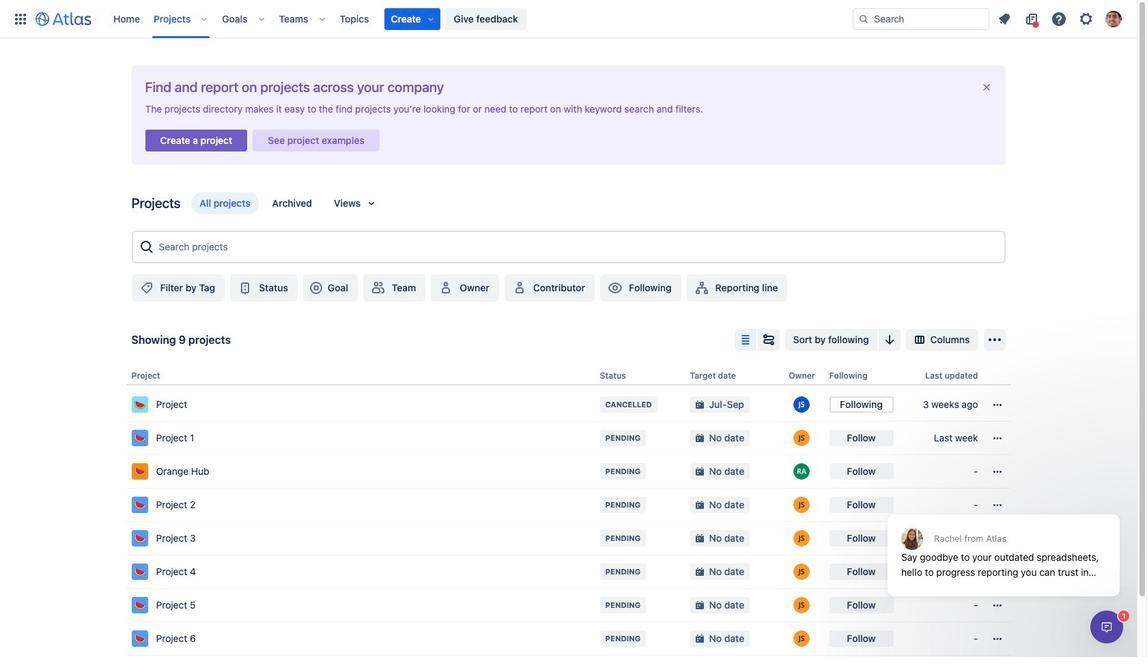 Task type: locate. For each thing, give the bounding box(es) containing it.
None search field
[[853, 8, 989, 30]]

Search field
[[853, 8, 989, 30]]

tag image
[[138, 280, 155, 296]]

dialog
[[881, 481, 1127, 607], [1090, 611, 1123, 644]]

display as list image
[[737, 332, 754, 348]]

Search projects field
[[155, 235, 999, 259]]

1 vertical spatial dialog
[[1090, 611, 1123, 644]]

search image
[[858, 13, 869, 24]]

reverse sort order image
[[881, 332, 898, 348]]

switch to... image
[[12, 11, 29, 27]]

settings image
[[1078, 11, 1095, 27]]

following image
[[607, 280, 623, 296]]

banner
[[0, 0, 1137, 38]]

status image
[[237, 280, 253, 296]]

search projects image
[[138, 239, 155, 255]]



Task type: describe. For each thing, give the bounding box(es) containing it.
display as timeline image
[[760, 332, 777, 348]]

help image
[[1051, 11, 1067, 27]]

close banner image
[[981, 82, 992, 93]]

0 vertical spatial dialog
[[881, 481, 1127, 607]]

notifications image
[[996, 11, 1013, 27]]

account image
[[1105, 11, 1122, 27]]

top element
[[8, 0, 853, 38]]



Task type: vqa. For each thing, say whether or not it's contained in the screenshot.
SWITCH TO... ICON
yes



